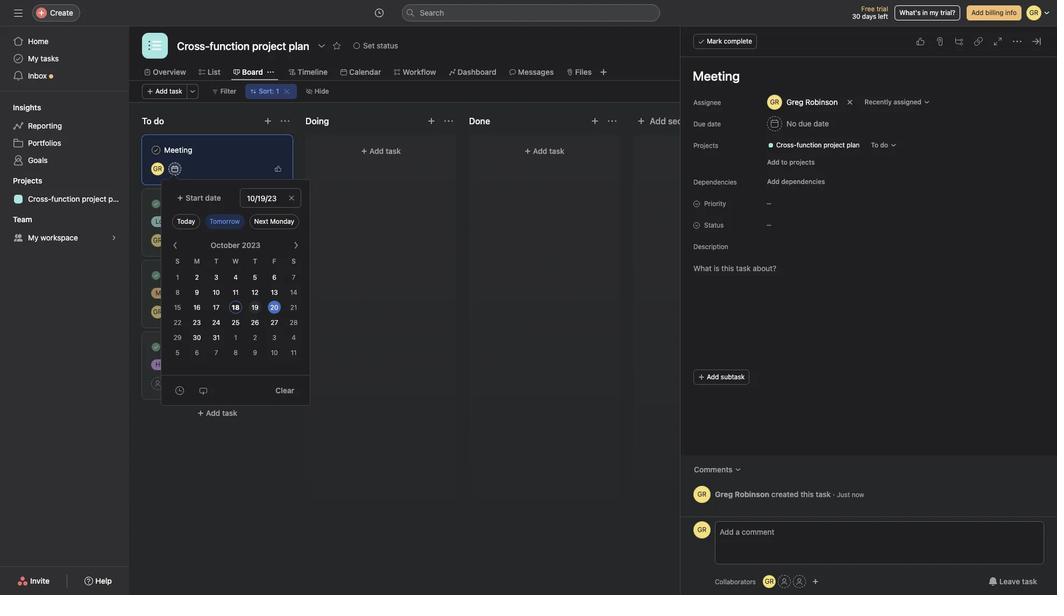 Task type: describe. For each thing, give the bounding box(es) containing it.
1 horizontal spatial 7
[[292, 273, 296, 281]]

1 vertical spatial 4
[[292, 334, 296, 342]]

add inside 'add section' button
[[650, 116, 666, 126]]

info
[[1006, 9, 1017, 17]]

portfolios link
[[6, 135, 123, 152]]

free trial 30 days left
[[853, 5, 889, 20]]

start
[[186, 193, 203, 202]]

– for kickoff
[[193, 308, 197, 316]]

close details image
[[1033, 37, 1041, 46]]

0 vertical spatial 24
[[212, 319, 220, 327]]

add subtask
[[707, 373, 745, 381]]

0 horizontal spatial 24
[[199, 379, 207, 388]]

1 vertical spatial 23
[[193, 319, 201, 327]]

description
[[694, 243, 729, 251]]

leave
[[1000, 577, 1021, 586]]

function inside the projects element
[[51, 194, 80, 203]]

add subtask button
[[694, 370, 750, 385]]

tomorrow
[[210, 217, 240, 226]]

add task image
[[264, 117, 272, 125]]

clear
[[276, 386, 294, 395]]

date inside dropdown button
[[814, 119, 829, 128]]

list link
[[199, 66, 221, 78]]

schedule
[[164, 271, 197, 280]]

share timeline with teammates
[[164, 342, 271, 351]]

track for project
[[191, 217, 207, 226]]

show options image
[[318, 41, 326, 50]]

more section actions image for doing
[[445, 117, 453, 125]]

cross-function project plan inside meeting dialog
[[777, 141, 860, 149]]

medium
[[156, 289, 180, 297]]

on track
[[181, 217, 207, 226]]

f
[[273, 257, 276, 265]]

goals
[[28, 156, 48, 165]]

w
[[233, 257, 239, 265]]

0 vertical spatial oct
[[197, 236, 208, 244]]

0 horizontal spatial 8
[[176, 288, 180, 297]]

global element
[[0, 26, 129, 91]]

search
[[420, 8, 444, 17]]

add task image for doing
[[427, 117, 436, 125]]

full screen image
[[994, 37, 1003, 46]]

project inside meeting dialog
[[824, 141, 845, 149]]

previous month image
[[171, 241, 180, 250]]

help button
[[78, 572, 119, 591]]

function inside meeting dialog
[[797, 141, 822, 149]]

0 vertical spatial 6
[[272, 273, 277, 281]]

recently assigned button
[[860, 95, 935, 110]]

1 horizontal spatial 20
[[210, 236, 218, 244]]

created
[[772, 490, 799, 499]]

recently
[[865, 98, 892, 106]]

set status
[[363, 41, 398, 50]]

0 vertical spatial 4
[[234, 273, 238, 281]]

15
[[174, 304, 181, 312]]

october 2023
[[211, 241, 261, 250]]

doing
[[306, 116, 329, 126]]

add time image
[[175, 386, 184, 395]]

0 horizontal spatial 30
[[193, 334, 201, 342]]

today for today – oct 20
[[171, 236, 189, 244]]

set to repeat image
[[199, 386, 208, 395]]

today button
[[172, 214, 200, 229]]

greg for greg robinson created this task · just now
[[715, 490, 733, 499]]

2 horizontal spatial 20
[[271, 304, 278, 312]]

more section actions image for done
[[608, 117, 617, 125]]

files
[[576, 67, 592, 76]]

invite button
[[10, 572, 57, 591]]

0 vertical spatial 5
[[253, 273, 257, 281]]

what's
[[900, 9, 921, 17]]

days
[[863, 12, 877, 20]]

add inside add to projects button
[[768, 158, 780, 166]]

projects
[[790, 158, 815, 166]]

Task Name text field
[[686, 64, 1045, 88]]

today – oct 20
[[171, 236, 218, 244]]

— for status
[[767, 222, 772, 228]]

completed image for meeting
[[150, 144, 163, 157]]

13
[[271, 288, 278, 297]]

add inside add subtask button
[[707, 373, 719, 381]]

21
[[290, 304, 297, 312]]

clear due date image
[[288, 195, 295, 201]]

hide button
[[301, 84, 334, 99]]

cross- inside the projects element
[[28, 194, 51, 203]]

list
[[208, 67, 221, 76]]

portfolios
[[28, 138, 61, 147]]

no due date
[[787, 119, 829, 128]]

cross-function project plan link inside the projects element
[[6, 191, 123, 208]]

2 vertical spatial 20
[[184, 379, 192, 388]]

hide sidebar image
[[14, 9, 23, 17]]

goals link
[[6, 152, 123, 169]]

plan inside meeting dialog
[[847, 141, 860, 149]]

my for my tasks
[[28, 54, 39, 63]]

2023
[[242, 241, 261, 250]]

mark
[[707, 37, 722, 45]]

comments button
[[687, 460, 749, 480]]

– for timeline
[[194, 379, 198, 388]]

create button
[[32, 4, 80, 22]]

cross- inside meeting dialog
[[777, 141, 797, 149]]

remove assignee image
[[847, 99, 854, 105]]

insights
[[13, 103, 41, 112]]

completed checkbox for meeting
[[150, 144, 163, 157]]

completed checkbox for draft project brief
[[150, 198, 163, 210]]

1 horizontal spatial project
[[184, 199, 208, 208]]

oct for schedule
[[171, 308, 182, 316]]

sort: 1 button
[[246, 84, 297, 99]]

28
[[290, 319, 298, 327]]

october
[[211, 241, 240, 250]]

assignee
[[694, 98, 721, 107]]

left
[[879, 12, 889, 20]]

add inside add billing info button
[[972, 9, 984, 17]]

0 horizontal spatial project
[[82, 194, 106, 203]]

overview link
[[144, 66, 186, 78]]

my tasks link
[[6, 50, 123, 67]]

0 horizontal spatial 3
[[214, 273, 218, 281]]

1 vertical spatial 11
[[291, 349, 297, 357]]

completed image for draft project brief
[[150, 198, 163, 210]]

hide
[[315, 87, 329, 95]]

to
[[871, 141, 879, 149]]

to do button
[[867, 138, 902, 153]]

october 2023 button
[[204, 236, 278, 255]]

monday
[[270, 217, 294, 226]]

— button
[[763, 196, 827, 211]]

recently assigned
[[865, 98, 922, 106]]

1 horizontal spatial 19
[[252, 304, 259, 312]]

26
[[251, 319, 259, 327]]

dependencies
[[694, 178, 737, 186]]

brief
[[210, 199, 226, 208]]

add task image for done
[[591, 117, 600, 125]]

in
[[923, 9, 928, 17]]

robinson for greg robinson
[[806, 97, 838, 107]]

history image
[[375, 9, 383, 17]]

date for due date
[[708, 120, 721, 128]]

add dependencies button
[[763, 174, 830, 189]]

add to projects button
[[763, 155, 820, 170]]

schedule kickoff meeting
[[164, 271, 252, 280]]

1 horizontal spatial 1
[[234, 334, 237, 342]]

what's in my trial?
[[900, 9, 956, 17]]

dashboard
[[458, 67, 497, 76]]

billing
[[986, 9, 1004, 17]]

timeline link
[[289, 66, 328, 78]]

add to projects
[[768, 158, 815, 166]]

25
[[232, 319, 240, 327]]

0 vertical spatial 9
[[195, 288, 199, 297]]

workflow
[[403, 67, 436, 76]]

0 vertical spatial 11
[[233, 288, 239, 297]]

oct 20 – 24
[[171, 379, 207, 388]]

greg robinson
[[787, 97, 838, 107]]

greg for greg robinson
[[787, 97, 804, 107]]

1 vertical spatial 6
[[195, 349, 199, 357]]

greg robinson created this task · just now
[[715, 490, 865, 499]]

meeting dialog
[[681, 26, 1058, 595]]

1 vertical spatial 5
[[176, 349, 180, 357]]

1 vertical spatial 3
[[272, 334, 277, 342]]

next monday button
[[249, 214, 299, 229]]

1 t from the left
[[214, 257, 218, 265]]



Task type: locate. For each thing, give the bounding box(es) containing it.
0 vertical spatial 23
[[198, 308, 206, 316]]

more actions for this task image
[[1013, 37, 1022, 46]]

Completed checkbox
[[150, 144, 163, 157], [150, 198, 163, 210], [150, 341, 163, 354]]

project down the no due date
[[824, 141, 845, 149]]

plan up 'see details, my workspace' icon
[[108, 194, 123, 203]]

start date
[[186, 193, 221, 202]]

1 horizontal spatial t
[[253, 257, 257, 265]]

cross-function project plan up 'projects'
[[777, 141, 860, 149]]

0 vertical spatial function
[[797, 141, 822, 149]]

1 vertical spatial track
[[194, 361, 210, 369]]

project up teams element
[[82, 194, 106, 203]]

2 s from the left
[[292, 257, 296, 265]]

10 right teammates
[[271, 349, 278, 357]]

track for timeline
[[194, 361, 210, 369]]

add task image down add tab image
[[591, 117, 600, 125]]

today down the on
[[171, 236, 189, 244]]

1 horizontal spatial cross-
[[777, 141, 797, 149]]

0 horizontal spatial 20
[[184, 379, 192, 388]]

2 add task image from the left
[[591, 117, 600, 125]]

9 down 26
[[253, 349, 257, 357]]

add section
[[650, 116, 698, 126]]

add billing info button
[[967, 5, 1022, 20]]

risk
[[201, 289, 212, 297]]

0 vertical spatial cross-function project plan link
[[764, 140, 864, 151]]

2 — from the top
[[767, 222, 772, 228]]

0 likes. click to like this task image
[[917, 37, 925, 46]]

completed image
[[150, 144, 163, 157], [150, 198, 163, 210]]

gr
[[153, 165, 162, 173], [153, 236, 162, 244], [153, 308, 162, 316], [698, 490, 707, 498], [698, 526, 707, 534], [765, 578, 774, 586]]

20 down tomorrow button
[[210, 236, 218, 244]]

robinson for greg robinson created this task · just now
[[735, 490, 770, 499]]

with
[[216, 342, 230, 351]]

my inside teams element
[[28, 233, 39, 242]]

0 horizontal spatial cross-
[[28, 194, 51, 203]]

add task image
[[427, 117, 436, 125], [591, 117, 600, 125]]

0 vertical spatial track
[[191, 217, 207, 226]]

robinson up the no due date
[[806, 97, 838, 107]]

cross- up to
[[777, 141, 797, 149]]

completed image left meeting
[[150, 144, 163, 157]]

11 down 28
[[291, 349, 297, 357]]

0 horizontal spatial 9
[[195, 288, 199, 297]]

1 horizontal spatial 24
[[212, 319, 220, 327]]

30 inside free trial 30 days left
[[853, 12, 861, 20]]

0 horizontal spatial projects
[[13, 176, 42, 185]]

1 horizontal spatial plan
[[847, 141, 860, 149]]

1 vertical spatial 8
[[234, 349, 238, 357]]

more section actions image for to do
[[281, 117, 290, 125]]

1 add task image from the left
[[427, 117, 436, 125]]

completed image for schedule
[[150, 269, 163, 282]]

1 horizontal spatial greg
[[787, 97, 804, 107]]

— inside dropdown button
[[767, 200, 772, 207]]

reporting
[[28, 121, 62, 130]]

0 horizontal spatial robinson
[[735, 490, 770, 499]]

greg robinson button
[[763, 93, 843, 112]]

my left "tasks"
[[28, 54, 39, 63]]

greg inside greg robinson dropdown button
[[787, 97, 804, 107]]

2 t from the left
[[253, 257, 257, 265]]

completed image left draft
[[150, 198, 163, 210]]

0 vertical spatial robinson
[[806, 97, 838, 107]]

23
[[198, 308, 206, 316], [193, 319, 201, 327]]

0 vertical spatial 7
[[292, 273, 296, 281]]

add billing info
[[972, 9, 1017, 17]]

0 horizontal spatial add task image
[[427, 117, 436, 125]]

section
[[668, 116, 698, 126]]

high
[[156, 361, 170, 369]]

11 up 18
[[233, 288, 239, 297]]

0 horizontal spatial 1
[[176, 273, 179, 281]]

teams element
[[0, 210, 129, 249]]

kickoff
[[199, 271, 222, 280]]

s down next month image
[[292, 257, 296, 265]]

calendar
[[349, 67, 381, 76]]

to do
[[871, 141, 889, 149]]

1 horizontal spatial add task image
[[591, 117, 600, 125]]

0 horizontal spatial more section actions image
[[281, 117, 290, 125]]

trial?
[[941, 9, 956, 17]]

main content
[[681, 57, 1058, 517]]

copy task link image
[[975, 37, 983, 46]]

1
[[276, 87, 279, 95], [176, 273, 179, 281], [234, 334, 237, 342]]

1 vertical spatial –
[[193, 308, 197, 316]]

7 down 31
[[215, 349, 218, 357]]

0 horizontal spatial 5
[[176, 349, 180, 357]]

priority
[[705, 200, 726, 208]]

2 my from the top
[[28, 233, 39, 242]]

gr button
[[151, 163, 164, 175], [151, 234, 164, 247], [151, 305, 164, 318], [694, 486, 711, 503], [694, 522, 711, 539], [763, 575, 776, 588]]

m
[[194, 257, 200, 265]]

11
[[233, 288, 239, 297], [291, 349, 297, 357]]

projects down goals
[[13, 176, 42, 185]]

1 horizontal spatial 3
[[272, 334, 277, 342]]

add subtask image
[[955, 37, 964, 46]]

— for priority
[[767, 200, 772, 207]]

1 completed checkbox from the top
[[150, 144, 163, 157]]

19 down 12
[[252, 304, 259, 312]]

1 vertical spatial greg
[[715, 490, 733, 499]]

today inside today button
[[177, 217, 195, 226]]

timeline
[[186, 342, 214, 351]]

1 vertical spatial 1
[[176, 273, 179, 281]]

leave task
[[1000, 577, 1038, 586]]

19
[[252, 304, 259, 312], [184, 308, 191, 316]]

10 right the risk
[[213, 288, 220, 297]]

insights element
[[0, 98, 129, 171]]

set
[[363, 41, 375, 50]]

today for today
[[177, 217, 195, 226]]

— button
[[763, 217, 827, 233]]

list image
[[149, 39, 161, 52]]

robinson
[[806, 97, 838, 107], [735, 490, 770, 499]]

function up teams element
[[51, 194, 80, 203]]

more section actions image
[[281, 117, 290, 125], [445, 117, 453, 125], [608, 117, 617, 125]]

reporting link
[[6, 117, 123, 135]]

2 completed image from the top
[[150, 198, 163, 210]]

cross- down projects dropdown button
[[28, 194, 51, 203]]

4 down 28
[[292, 334, 296, 342]]

1 horizontal spatial 6
[[272, 273, 277, 281]]

greg robinson link
[[715, 490, 770, 499]]

clear image
[[283, 88, 290, 95]]

0 horizontal spatial 10
[[213, 288, 220, 297]]

1 vertical spatial completed checkbox
[[150, 198, 163, 210]]

30 up timeline
[[193, 334, 201, 342]]

6 up off track
[[195, 349, 199, 357]]

1 horizontal spatial 4
[[292, 334, 296, 342]]

sort:
[[259, 87, 274, 95]]

off track
[[183, 361, 210, 369]]

2 more section actions image from the left
[[445, 117, 453, 125]]

tomorrow button
[[205, 214, 245, 229]]

add inside add dependencies button
[[768, 178, 780, 186]]

1 more section actions image from the left
[[281, 117, 290, 125]]

mark complete button
[[694, 34, 757, 49]]

2 completed image from the top
[[150, 341, 163, 354]]

1 left clear image
[[276, 87, 279, 95]]

0 vertical spatial —
[[767, 200, 772, 207]]

1 completed image from the top
[[150, 269, 163, 282]]

0 vertical spatial cross-
[[777, 141, 797, 149]]

0 horizontal spatial cross-function project plan link
[[6, 191, 123, 208]]

0 horizontal spatial date
[[205, 193, 221, 202]]

1 completed image from the top
[[150, 144, 163, 157]]

16
[[193, 304, 201, 312]]

cross-function project plan inside the projects element
[[28, 194, 123, 203]]

next month image
[[292, 241, 300, 250]]

comments
[[694, 465, 733, 474]]

3 more section actions image from the left
[[608, 117, 617, 125]]

date inside button
[[205, 193, 221, 202]]

–
[[191, 236, 195, 244], [193, 308, 197, 316], [194, 379, 198, 388]]

8
[[176, 288, 180, 297], [234, 349, 238, 357]]

20 down 13
[[271, 304, 278, 312]]

10
[[213, 288, 220, 297], [271, 349, 278, 357]]

add or remove collaborators image
[[813, 579, 819, 585]]

0 horizontal spatial greg
[[715, 490, 733, 499]]

24 down off track
[[199, 379, 207, 388]]

t down 2023 at the left top of page
[[253, 257, 257, 265]]

my workspace
[[28, 233, 78, 242]]

at
[[193, 289, 199, 297]]

messages
[[518, 67, 554, 76]]

3 completed checkbox from the top
[[150, 341, 163, 354]]

0 vertical spatial 20
[[210, 236, 218, 244]]

9 left the risk
[[195, 288, 199, 297]]

5 down 29 in the bottom left of the page
[[176, 349, 180, 357]]

greg
[[787, 97, 804, 107], [715, 490, 733, 499]]

overview
[[153, 67, 186, 76]]

attachments: add a file to this task, meeting image
[[936, 37, 945, 46]]

free
[[862, 5, 875, 13]]

— down — dropdown button
[[767, 222, 772, 228]]

inbox link
[[6, 67, 123, 85]]

next monday
[[254, 217, 294, 226]]

30 left days
[[853, 12, 861, 20]]

2 up teammates
[[253, 334, 257, 342]]

t
[[214, 257, 218, 265], [253, 257, 257, 265]]

Completed checkbox
[[150, 269, 163, 282]]

set status button
[[349, 38, 403, 53]]

1 vertical spatial plan
[[108, 194, 123, 203]]

1 horizontal spatial function
[[797, 141, 822, 149]]

workflow link
[[394, 66, 436, 78]]

Due date text field
[[240, 188, 301, 208]]

to
[[782, 158, 788, 166]]

1 horizontal spatial 2
[[253, 334, 257, 342]]

oct
[[197, 236, 208, 244], [171, 308, 182, 316], [171, 379, 182, 388]]

search list box
[[402, 4, 660, 22]]

projects inside meeting dialog
[[694, 142, 719, 150]]

0 vertical spatial greg
[[787, 97, 804, 107]]

no due date button
[[763, 114, 834, 133]]

3 down 27
[[272, 334, 277, 342]]

tab actions image
[[267, 69, 274, 75]]

6 up 13
[[272, 273, 277, 281]]

1 horizontal spatial more section actions image
[[445, 117, 453, 125]]

0 vertical spatial 30
[[853, 12, 861, 20]]

20 left set to repeat image
[[184, 379, 192, 388]]

— inside popup button
[[767, 222, 772, 228]]

1 — from the top
[[767, 200, 772, 207]]

19 left 16
[[184, 308, 191, 316]]

0 horizontal spatial 19
[[184, 308, 191, 316]]

1 vertical spatial function
[[51, 194, 80, 203]]

1 s from the left
[[176, 257, 180, 265]]

more actions image
[[189, 88, 196, 95]]

2 vertical spatial completed checkbox
[[150, 341, 163, 354]]

24 up 31
[[212, 319, 220, 327]]

clear button
[[269, 381, 301, 400]]

1 vertical spatial cross-function project plan link
[[6, 191, 123, 208]]

1 vertical spatial today
[[171, 236, 189, 244]]

cross-
[[777, 141, 797, 149], [28, 194, 51, 203]]

function up 'projects'
[[797, 141, 822, 149]]

– right 15
[[193, 308, 197, 316]]

0 horizontal spatial t
[[214, 257, 218, 265]]

2 vertical spatial 1
[[234, 334, 237, 342]]

projects element
[[0, 171, 129, 210]]

completed checkbox left meeting
[[150, 144, 163, 157]]

my inside global element
[[28, 54, 39, 63]]

cross-function project plan up teams element
[[28, 194, 123, 203]]

1 vertical spatial completed image
[[150, 341, 163, 354]]

None text field
[[174, 36, 312, 55]]

0 vertical spatial my
[[28, 54, 39, 63]]

my
[[28, 54, 39, 63], [28, 233, 39, 242]]

4 down w
[[234, 273, 238, 281]]

1 horizontal spatial 30
[[853, 12, 861, 20]]

8 right with
[[234, 349, 238, 357]]

1 vertical spatial —
[[767, 222, 772, 228]]

greg up no
[[787, 97, 804, 107]]

0 vertical spatial 8
[[176, 288, 180, 297]]

oct for share
[[171, 379, 182, 388]]

cross-function project plan link
[[764, 140, 864, 151], [6, 191, 123, 208]]

completed image for share
[[150, 341, 163, 354]]

— up — popup button
[[767, 200, 772, 207]]

help
[[95, 576, 112, 586]]

2 horizontal spatial date
[[814, 119, 829, 128]]

s up schedule
[[176, 257, 180, 265]]

0 vertical spatial 2
[[195, 273, 199, 281]]

due
[[799, 119, 812, 128]]

add task image left done
[[427, 117, 436, 125]]

completed checkbox for share timeline with teammates
[[150, 341, 163, 354]]

1 vertical spatial 2
[[253, 334, 257, 342]]

1 vertical spatial 7
[[215, 349, 218, 357]]

22
[[174, 319, 182, 327]]

greg down comments popup button
[[715, 490, 733, 499]]

1 horizontal spatial 8
[[234, 349, 238, 357]]

2 completed checkbox from the top
[[150, 198, 163, 210]]

0 horizontal spatial 4
[[234, 273, 238, 281]]

completed image left share
[[150, 341, 163, 354]]

track right off
[[194, 361, 210, 369]]

1 vertical spatial 20
[[271, 304, 278, 312]]

– right previous month icon
[[191, 236, 195, 244]]

task inside leave task button
[[1023, 577, 1038, 586]]

track right the on
[[191, 217, 207, 226]]

cross-function project plan
[[777, 141, 860, 149], [28, 194, 123, 203]]

0 vertical spatial completed image
[[150, 144, 163, 157]]

17
[[213, 304, 220, 312]]

– left set to repeat image
[[194, 379, 198, 388]]

8 up 15
[[176, 288, 180, 297]]

my for my workspace
[[28, 233, 39, 242]]

plan left to at the right of page
[[847, 141, 860, 149]]

cross-function project plan link up teams element
[[6, 191, 123, 208]]

search button
[[402, 4, 660, 22]]

0 vertical spatial cross-function project plan
[[777, 141, 860, 149]]

1 inside dropdown button
[[276, 87, 279, 95]]

insights button
[[0, 102, 41, 113]]

mark complete
[[707, 37, 753, 45]]

t up kickoff
[[214, 257, 218, 265]]

1 horizontal spatial cross-function project plan link
[[764, 140, 864, 151]]

1 down 25
[[234, 334, 237, 342]]

robinson inside dropdown button
[[806, 97, 838, 107]]

teammates
[[232, 342, 271, 351]]

0 vertical spatial 10
[[213, 288, 220, 297]]

20
[[210, 236, 218, 244], [271, 304, 278, 312], [184, 379, 192, 388]]

9
[[195, 288, 199, 297], [253, 349, 257, 357]]

1 vertical spatial robinson
[[735, 490, 770, 499]]

completed image up medium
[[150, 269, 163, 282]]

add to starred image
[[333, 41, 341, 50]]

add tab image
[[600, 68, 608, 76]]

add
[[972, 9, 984, 17], [156, 87, 168, 95], [650, 116, 666, 126], [370, 146, 384, 156], [533, 146, 548, 156], [768, 158, 780, 166], [768, 178, 780, 186], [707, 373, 719, 381], [206, 409, 220, 418]]

0 vertical spatial today
[[177, 217, 195, 226]]

status
[[705, 221, 724, 229]]

workspace
[[41, 233, 78, 242]]

23 left 17
[[198, 308, 206, 316]]

completed checkbox left share
[[150, 341, 163, 354]]

collaborators
[[715, 578, 756, 586]]

project up on track
[[184, 199, 208, 208]]

2 horizontal spatial more section actions image
[[608, 117, 617, 125]]

date
[[814, 119, 829, 128], [708, 120, 721, 128], [205, 193, 221, 202]]

1 vertical spatial completed image
[[150, 198, 163, 210]]

0 likes. click to like this task image
[[275, 166, 281, 172]]

today down draft project brief
[[177, 217, 195, 226]]

completed image
[[150, 269, 163, 282], [150, 341, 163, 354]]

date for start date
[[205, 193, 221, 202]]

0 vertical spatial –
[[191, 236, 195, 244]]

2 horizontal spatial 1
[[276, 87, 279, 95]]

23 down oct 19 – 23
[[193, 319, 201, 327]]

1 vertical spatial my
[[28, 233, 39, 242]]

3 left meeting
[[214, 273, 218, 281]]

this
[[801, 490, 814, 499]]

projects down due date
[[694, 142, 719, 150]]

·
[[833, 490, 835, 499]]

0 horizontal spatial function
[[51, 194, 80, 203]]

0 vertical spatial completed image
[[150, 269, 163, 282]]

0 vertical spatial 1
[[276, 87, 279, 95]]

5 up 12
[[253, 273, 257, 281]]

0 vertical spatial 3
[[214, 273, 218, 281]]

robinson left created
[[735, 490, 770, 499]]

1 vertical spatial 9
[[253, 349, 257, 357]]

my down "team"
[[28, 233, 39, 242]]

projects inside dropdown button
[[13, 176, 42, 185]]

1 up medium
[[176, 273, 179, 281]]

1 horizontal spatial s
[[292, 257, 296, 265]]

7 up "14"
[[292, 273, 296, 281]]

1 vertical spatial 30
[[193, 334, 201, 342]]

main content containing greg robinson
[[681, 57, 1058, 517]]

2 up the at
[[195, 273, 199, 281]]

0 horizontal spatial 11
[[233, 288, 239, 297]]

cross-function project plan link inside meeting dialog
[[764, 140, 864, 151]]

oct 19 – 23
[[171, 308, 206, 316]]

1 my from the top
[[28, 54, 39, 63]]

1 horizontal spatial 9
[[253, 349, 257, 357]]

assigned
[[894, 98, 922, 106]]

7
[[292, 273, 296, 281], [215, 349, 218, 357]]

completed checkbox left draft
[[150, 198, 163, 210]]

plan inside the projects element
[[108, 194, 123, 203]]

invite
[[30, 576, 50, 586]]

see details, my workspace image
[[111, 235, 117, 241]]

1 horizontal spatial 10
[[271, 349, 278, 357]]

cross-function project plan link up 'projects'
[[764, 140, 864, 151]]



Task type: vqa. For each thing, say whether or not it's contained in the screenshot.


